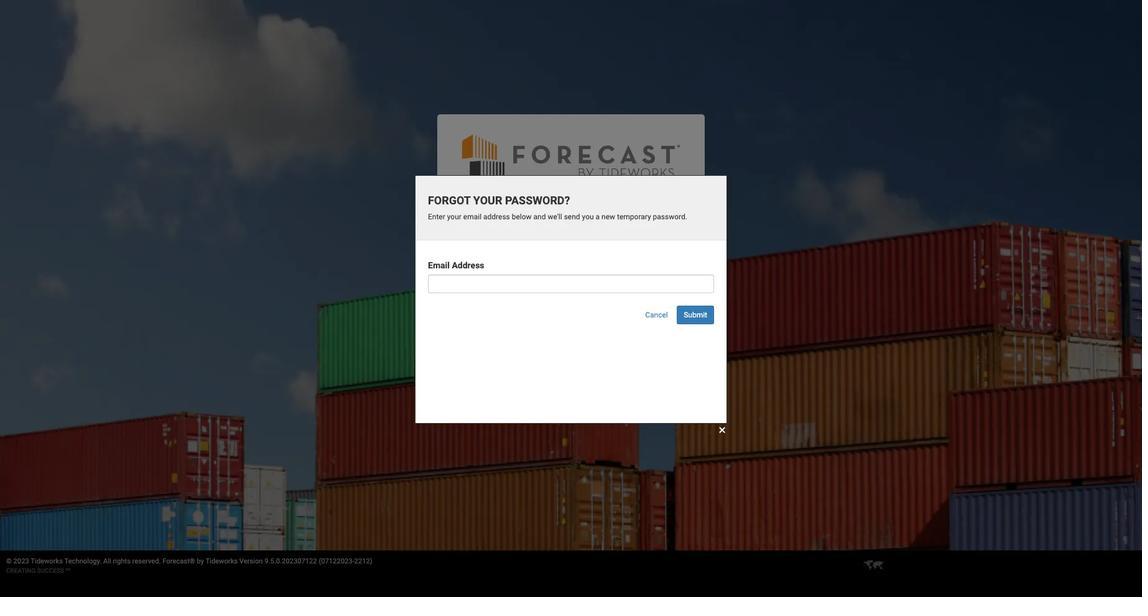 Task type: locate. For each thing, give the bounding box(es) containing it.
tideworks
[[31, 558, 63, 566], [206, 558, 238, 566]]

9.5.0.202307122
[[265, 558, 317, 566]]

all
[[103, 558, 111, 566]]

1 horizontal spatial tideworks
[[206, 558, 238, 566]]

seattle
[[592, 196, 661, 222]]

0 horizontal spatial tideworks
[[31, 558, 63, 566]]

(07122023-
[[319, 558, 354, 566]]

tideworks up success
[[31, 558, 63, 566]]

washington
[[564, 228, 610, 238]]

by
[[197, 558, 204, 566]]

rights
[[113, 558, 131, 566]]

℠
[[66, 568, 70, 575]]

tideworks right by
[[206, 558, 238, 566]]

terminal 5 seattle
[[481, 196, 661, 222]]

creating
[[6, 568, 36, 575]]

terminal
[[481, 196, 568, 222]]

forecast®
[[163, 558, 195, 566]]

5
[[574, 196, 586, 222]]



Task type: vqa. For each thing, say whether or not it's contained in the screenshot.
an
no



Task type: describe. For each thing, give the bounding box(es) containing it.
2212)
[[354, 558, 373, 566]]

technology.
[[64, 558, 102, 566]]

2 tideworks from the left
[[206, 558, 238, 566]]

Password password field
[[493, 275, 649, 296]]

seattle,
[[533, 228, 561, 238]]

success
[[37, 568, 64, 575]]

reserved.
[[132, 558, 161, 566]]

2023
[[13, 558, 29, 566]]

1 tideworks from the left
[[31, 558, 63, 566]]

© 2023 tideworks technology. all rights reserved. forecast® by tideworks version 9.5.0.202307122 (07122023-2212) creating success ℠
[[6, 558, 373, 575]]

version
[[239, 558, 263, 566]]

Email or username text field
[[493, 250, 649, 272]]

©
[[6, 558, 12, 566]]

seattle, washington
[[533, 228, 610, 238]]

forecast® by tideworks image
[[462, 133, 680, 185]]



